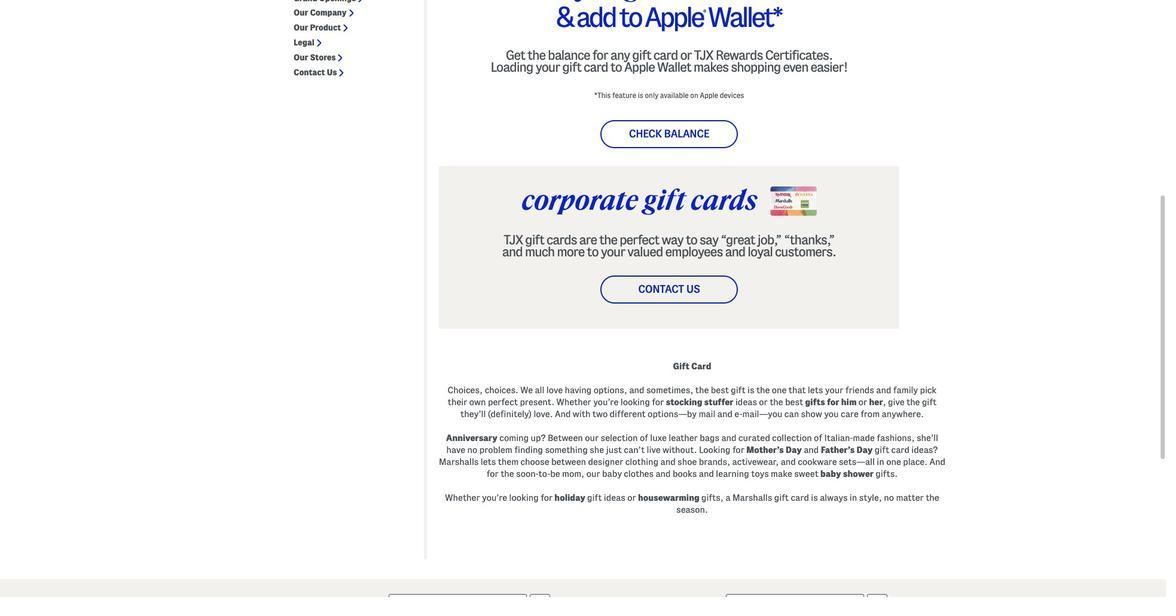 Task type: describe. For each thing, give the bounding box(es) containing it.
or down the clothes
[[628, 493, 636, 503]]

made
[[853, 434, 875, 443]]

lets inside 'choices, choices. we all love having options, and sometimes, the best gift is the one that lets your friends and family pick their own perfect present. whether you're looking for'
[[808, 386, 823, 395]]

tjx inside tjx gift cards are the perfect way to say "great job," "thanks," and much more to your valued employees and loyal customers.
[[504, 233, 523, 247]]

&
[[557, 2, 573, 32]]

devices
[[720, 92, 744, 99]]

baby shower link
[[819, 470, 876, 479]]

problem
[[480, 446, 513, 455]]

card
[[692, 362, 711, 371]]

apple inside get the balance for any gift card or tjx rewards certificates. loading your gift card to apple wallet makes shopping even easier!
[[624, 60, 655, 74]]

books
[[673, 470, 697, 479]]

gift right 'holiday'
[[587, 493, 602, 503]]

mail
[[699, 410, 716, 419]]

one inside 'choices, choices. we all love having options, and sometimes, the best gift is the one that lets your friends and family pick their own perfect present. whether you're looking for'
[[772, 386, 787, 395]]

looking inside 'choices, choices. we all love having options, and sometimes, the best gift is the one that lets your friends and family pick their own perfect present. whether you're looking for'
[[621, 398, 650, 407]]

and left much
[[502, 245, 523, 259]]

perfect inside tjx gift cards are the perfect way to say "great job," "thanks," and much more to your valued employees and loyal customers.
[[620, 233, 659, 247]]

and inside coming up? between our selection of luxe leather bags and curated collection of italian-made fashions, she'll have no problem finding something she just can't live without. looking for
[[722, 434, 737, 443]]

matter
[[896, 493, 924, 503]]

and left loyal
[[725, 245, 746, 259]]

wallet
[[657, 60, 691, 74]]

®
[[703, 8, 704, 15]]

balance
[[548, 48, 590, 62]]

mom,
[[562, 470, 585, 479]]

without.
[[663, 446, 697, 455]]

place.
[[903, 458, 928, 467]]

gift inside gift card ideas? marshalls lets them choose between designer clothing and shoe brands, activewear, and cookware sets—all in one place. and for the soon-to-be mom, our baby clothes and books and learning toys make sweet
[[875, 446, 890, 455]]

always
[[820, 493, 848, 503]]

customers.
[[775, 245, 836, 259]]

stocking stuffer ideas or the best gifts for him or her
[[664, 398, 883, 407]]

holiday
[[555, 493, 586, 503]]

e-
[[735, 410, 743, 419]]

a
[[726, 493, 731, 503]]

1 horizontal spatial us
[[687, 284, 700, 295]]

anniversary
[[446, 434, 498, 443]]

perfect inside 'choices, choices. we all love having options, and sometimes, the best gift is the one that lets your friends and family pick their own perfect present. whether you're looking for'
[[488, 398, 518, 407]]

looking
[[699, 446, 731, 455]]

him
[[842, 398, 857, 407]]

be
[[550, 470, 560, 479]]

coming
[[500, 434, 529, 443]]

the inside gift card ideas? marshalls lets them choose between designer clothing and shoe brands, activewear, and cookware sets—all in one place. and for the soon-to-be mom, our baby clothes and books and learning toys make sweet
[[501, 470, 514, 479]]

whether inside 'choices, choices. we all love having options, and sometimes, the best gift is the one that lets your friends and family pick their own perfect present. whether you're looking for'
[[557, 398, 591, 407]]

Sign Up To Join Our Mailing List email field
[[726, 595, 864, 598]]

easier!
[[811, 60, 848, 74]]

mail—you
[[743, 410, 783, 419]]

Find A Store Near You text field
[[389, 595, 527, 598]]

one inside gift card ideas? marshalls lets them choose between designer clothing and shoe brands, activewear, and cookware sets—all in one place. and for the soon-to-be mom, our baby clothes and books and learning toys make sweet
[[887, 458, 901, 467]]

to right add
[[619, 2, 641, 32]]

us inside our company our product legal our stores contact us
[[327, 67, 337, 77]]

sets—all
[[839, 458, 875, 467]]

add
[[576, 2, 616, 32]]

1 horizontal spatial ideas
[[736, 398, 757, 407]]

soon-
[[516, 470, 539, 479]]

any
[[611, 48, 630, 62]]

0 vertical spatial apple
[[645, 2, 703, 32]]

the inside tjx gift cards are the perfect way to say "great job," "thanks," and much more to your valued employees and loyal customers.
[[599, 233, 617, 247]]

1 horizontal spatial contact us link
[[601, 276, 738, 304]]

clothing
[[626, 458, 659, 467]]

housewarming link
[[636, 493, 702, 503]]

two
[[593, 410, 608, 419]]

2 vertical spatial apple
[[700, 92, 718, 99]]

all
[[535, 386, 545, 395]]

cookware
[[798, 458, 837, 467]]

gift right any
[[632, 48, 651, 62]]

certificates.
[[765, 48, 833, 62]]

the up the stocking stuffer "link"
[[696, 386, 709, 395]]

1 our from the top
[[294, 8, 308, 18]]

gifts
[[805, 398, 825, 407]]

make
[[771, 470, 792, 479]]

gift card
[[673, 362, 711, 371]]

brands,
[[699, 458, 731, 467]]

different
[[610, 410, 646, 419]]

marshalls inside gifts, a marshalls gift card is always in style, no matter the season.
[[733, 493, 772, 503]]

gift inside tjx gift cards are the perfect way to say "great job," "thanks," and much more to your valued employees and loyal customers.
[[525, 233, 544, 247]]

mother's
[[747, 446, 784, 455]]

or inside get the balance for any gift card or tjx rewards certificates. loading your gift card to apple wallet makes shopping even easier!
[[680, 48, 692, 62]]

love
[[547, 386, 563, 395]]

company
[[310, 8, 347, 18]]

for up "you"
[[827, 398, 840, 407]]

even
[[783, 60, 809, 74]]

finding
[[515, 446, 543, 455]]

2 of from the left
[[814, 434, 823, 443]]

lets inside gift card ideas? marshalls lets them choose between designer clothing and shoe brands, activewear, and cookware sets—all in one place. and for the soon-to-be mom, our baby clothes and books and learning toys make sweet
[[481, 458, 496, 467]]

we
[[521, 386, 533, 395]]

loading
[[491, 60, 533, 74]]

feature
[[613, 92, 636, 99]]

for inside gift card ideas? marshalls lets them choose between designer clothing and shoe brands, activewear, and cookware sets—all in one place. and for the soon-to-be mom, our baby clothes and books and learning toys make sweet
[[487, 470, 499, 479]]

gift inside gifts, a marshalls gift card is always in style, no matter the season.
[[774, 493, 789, 503]]

the inside , give the gift they'll (definitely) love. and with two different options—by mail and e-mail—you can show you care from anywhere.
[[907, 398, 920, 407]]

in inside gift card ideas? marshalls lets them choose between designer clothing and shoe brands, activewear, and cookware sets—all in one place. and for the soon-to-be mom, our baby clothes and books and learning toys make sweet
[[877, 458, 885, 467]]

for inside get the balance for any gift card or tjx rewards certificates. loading your gift card to apple wallet makes shopping even easier!
[[592, 48, 608, 62]]

the up the mail—you
[[770, 398, 783, 407]]

card left any
[[584, 60, 608, 74]]

and up ,
[[877, 386, 892, 395]]

stuffer
[[704, 398, 734, 407]]

to-
[[539, 470, 550, 479]]

your inside tjx gift cards are the perfect way to say "great job," "thanks," and much more to your valued employees and loyal customers.
[[601, 245, 625, 259]]

for left 'holiday'
[[541, 493, 553, 503]]

the inside get the balance for any gift card or tjx rewards certificates. loading your gift card to apple wallet makes shopping even easier!
[[528, 48, 546, 62]]

much
[[525, 245, 555, 259]]

ideas?
[[912, 446, 938, 455]]

toys
[[751, 470, 769, 479]]

and inside , give the gift they'll (definitely) love. and with two different options—by mail and e-mail—you can show you care from anywhere.
[[718, 410, 733, 419]]

can
[[785, 410, 799, 419]]

check balance
[[629, 128, 710, 139]]

1 day from the left
[[786, 446, 802, 455]]

the inside gifts, a marshalls gift card is always in style, no matter the season.
[[926, 493, 940, 503]]

up?
[[531, 434, 546, 443]]

available
[[660, 92, 689, 99]]

1 vertical spatial best
[[785, 398, 804, 407]]

and left books at the right of the page
[[656, 470, 671, 479]]

and up cookware
[[804, 446, 819, 455]]

tjx gift cards are the perfect way to say "great job," "thanks," and much more to your valued employees and loyal customers.
[[502, 233, 836, 259]]

gift card ideas? marshalls lets them choose between designer clothing and shoe brands, activewear, and cookware sets—all in one place. and for the soon-to-be mom, our baby clothes and books and learning toys make sweet
[[439, 446, 946, 479]]

cards
[[547, 233, 577, 247]]

and inside , give the gift they'll (definitely) love. and with two different options—by mail and e-mail—you can show you care from anywhere.
[[555, 410, 571, 419]]

our stores link
[[294, 52, 336, 63]]

stores
[[310, 52, 336, 62]]

options—by
[[648, 410, 697, 419]]

live
[[647, 446, 661, 455]]

or up the mail—you
[[759, 398, 768, 407]]

say
[[700, 233, 718, 247]]

gifts, a marshalls gift card is always in style, no matter the season.
[[677, 493, 940, 515]]

way
[[662, 233, 684, 247]]

1 of from the left
[[640, 434, 648, 443]]

is inside gifts, a marshalls gift card is always in style, no matter the season.
[[811, 493, 818, 503]]

luxe
[[650, 434, 667, 443]]

in inside gifts, a marshalls gift card is always in style, no matter the season.
[[850, 493, 857, 503]]

our product link
[[294, 23, 341, 33]]

our company link
[[294, 8, 347, 18]]

contact inside our company our product legal our stores contact us
[[294, 67, 325, 77]]

legal link
[[294, 38, 315, 48]]



Task type: vqa. For each thing, say whether or not it's contained in the screenshot.
Baby
yes



Task type: locate. For each thing, give the bounding box(es) containing it.
0 vertical spatial is
[[638, 92, 644, 99]]

whether down the having
[[557, 398, 591, 407]]

your right are
[[601, 245, 625, 259]]

0 vertical spatial and
[[555, 410, 571, 419]]

coming up? between our selection of luxe leather bags and curated collection of italian-made fashions, she'll have no problem finding something she just can't live without. looking for
[[447, 434, 939, 455]]

contact us link down our stores link
[[294, 67, 337, 77]]

0 vertical spatial contact
[[294, 67, 325, 77]]

selection
[[601, 434, 638, 443]]

choices,
[[448, 386, 483, 395]]

0 horizontal spatial baby
[[602, 470, 622, 479]]

best up stuffer
[[711, 386, 729, 395]]

is up stocking stuffer ideas or the best gifts for him or her
[[748, 386, 755, 395]]

2 our from the top
[[294, 23, 308, 32]]

for
[[592, 48, 608, 62], [652, 398, 664, 407], [827, 398, 840, 407], [733, 446, 745, 455], [487, 470, 499, 479], [541, 493, 553, 503]]

0 horizontal spatial your
[[536, 60, 560, 74]]

they'll
[[461, 410, 486, 419]]

1 horizontal spatial baby
[[821, 470, 841, 479]]

0 horizontal spatial marshalls
[[439, 458, 479, 467]]

between
[[548, 434, 583, 443]]

gifts for him link
[[804, 398, 859, 407]]

no inside gifts, a marshalls gift card is always in style, no matter the season.
[[884, 493, 894, 503]]

1 vertical spatial and
[[930, 458, 946, 467]]

marshalls
[[439, 458, 479, 467], [733, 493, 772, 503]]

2 vertical spatial is
[[811, 493, 818, 503]]

0 vertical spatial ideas
[[736, 398, 757, 407]]

our up our product link
[[294, 8, 308, 18]]

gift left 'cards'
[[525, 233, 544, 247]]

anywhere.
[[882, 410, 924, 419]]

and down brands,
[[699, 470, 714, 479]]

give
[[888, 398, 905, 407]]

balance
[[664, 128, 710, 139]]

choices.
[[485, 386, 519, 395]]

ideas
[[736, 398, 757, 407], [604, 493, 626, 503]]

sweet
[[794, 470, 819, 479]]

gift down pick
[[922, 398, 937, 407]]

1 vertical spatial apple
[[624, 60, 655, 74]]

card down & add to apple ® wallet* in the top of the page
[[654, 48, 678, 62]]

baby shower gifts.
[[819, 470, 898, 479]]

apple up 'only'
[[624, 60, 655, 74]]

0 horizontal spatial of
[[640, 434, 648, 443]]

to inside get the balance for any gift card or tjx rewards certificates. loading your gift card to apple wallet makes shopping even easier!
[[611, 60, 622, 74]]

our inside coming up? between our selection of luxe leather bags and curated collection of italian-made fashions, she'll have no problem finding something she just can't live without. looking for
[[585, 434, 599, 443]]

contact us
[[638, 284, 700, 295]]

1 horizontal spatial is
[[748, 386, 755, 395]]

or down friends
[[859, 398, 867, 407]]

2 horizontal spatial your
[[825, 386, 844, 395]]

0 vertical spatial marshalls
[[439, 458, 479, 467]]

0 horizontal spatial lets
[[481, 458, 496, 467]]

the down them
[[501, 470, 514, 479]]

mother's day link
[[747, 446, 802, 455]]

gift left any
[[563, 60, 581, 74]]

the right matter
[[926, 493, 940, 503]]

"great
[[721, 233, 755, 247]]

contact down our stores link
[[294, 67, 325, 77]]

and
[[502, 245, 523, 259], [725, 245, 746, 259], [630, 386, 645, 395], [877, 386, 892, 395], [718, 410, 733, 419], [722, 434, 737, 443], [804, 446, 819, 455], [661, 458, 676, 467], [781, 458, 796, 467], [656, 470, 671, 479], [699, 470, 714, 479]]

1 horizontal spatial in
[[877, 458, 885, 467]]

1 vertical spatial tjx
[[504, 233, 523, 247]]

employees
[[665, 245, 723, 259]]

gifts,
[[702, 493, 724, 503]]

one up gifts.
[[887, 458, 901, 467]]

and up make
[[781, 458, 796, 467]]

leather
[[669, 434, 698, 443]]

0 vertical spatial our
[[294, 8, 308, 18]]

ideas up e-
[[736, 398, 757, 407]]

of up mother's day and father's day
[[814, 434, 823, 443]]

no right style,
[[884, 493, 894, 503]]

1 vertical spatial perfect
[[488, 398, 518, 407]]

to right more
[[587, 245, 598, 259]]

is left 'only'
[[638, 92, 644, 99]]

1 horizontal spatial and
[[930, 458, 946, 467]]

marshalls down have
[[439, 458, 479, 467]]

2 vertical spatial our
[[294, 52, 308, 62]]

for inside 'choices, choices. we all love having options, and sometimes, the best gift is the one that lets your friends and family pick their own perfect present. whether you're looking for'
[[652, 398, 664, 407]]

to left say
[[686, 233, 697, 247]]

1 horizontal spatial whether
[[557, 398, 591, 407]]

family
[[894, 386, 918, 395]]

1 vertical spatial you're
[[482, 493, 507, 503]]

apple right on
[[700, 92, 718, 99]]

1 horizontal spatial one
[[887, 458, 901, 467]]

0 vertical spatial you're
[[593, 398, 619, 407]]

0 horizontal spatial and
[[555, 410, 571, 419]]

no down the anniversary
[[468, 446, 478, 455]]

housewarming
[[638, 493, 700, 503]]

and down stuffer
[[718, 410, 733, 419]]

0 vertical spatial no
[[468, 446, 478, 455]]

1 horizontal spatial of
[[814, 434, 823, 443]]

1 vertical spatial one
[[887, 458, 901, 467]]

0 horizontal spatial us
[[327, 67, 337, 77]]

2 vertical spatial your
[[825, 386, 844, 395]]

job,"
[[758, 233, 782, 247]]

card
[[654, 48, 678, 62], [584, 60, 608, 74], [892, 446, 910, 455], [791, 493, 809, 503]]

card down 'sweet'
[[791, 493, 809, 503]]

lets down 'problem'
[[481, 458, 496, 467]]

our down legal link in the left top of the page
[[294, 52, 308, 62]]

0 horizontal spatial whether
[[445, 493, 480, 503]]

contact inside contact us link
[[638, 284, 684, 295]]

to up feature
[[611, 60, 622, 74]]

get
[[506, 48, 525, 62]]

designer
[[588, 458, 624, 467]]

gift inside , give the gift they'll (definitely) love. and with two different options—by mail and e-mail—you can show you care from anywhere.
[[922, 398, 937, 407]]

1 vertical spatial contact
[[638, 284, 684, 295]]

1 vertical spatial our
[[294, 23, 308, 32]]

1 vertical spatial our
[[587, 470, 600, 479]]

baby down "designer"
[[602, 470, 622, 479]]

father's
[[821, 446, 855, 455]]

1 vertical spatial no
[[884, 493, 894, 503]]

you
[[824, 410, 839, 419]]

sometimes,
[[647, 386, 694, 395]]

your right get
[[536, 60, 560, 74]]

1 vertical spatial looking
[[509, 493, 539, 503]]

the up stocking stuffer ideas or the best gifts for him or her
[[757, 386, 770, 395]]

having
[[565, 386, 592, 395]]

bags
[[700, 434, 720, 443]]

ideas down the clothes
[[604, 493, 626, 503]]

check
[[629, 128, 662, 139]]

rewards
[[716, 48, 763, 62]]

0 horizontal spatial no
[[468, 446, 478, 455]]

contact down valued
[[638, 284, 684, 295]]

perfect left way
[[620, 233, 659, 247]]

0 horizontal spatial looking
[[509, 493, 539, 503]]

card down fashions,
[[892, 446, 910, 455]]

whether you're looking for holiday gift ideas or housewarming
[[445, 493, 702, 503]]

holiday link
[[553, 493, 587, 503]]

no inside coming up? between our selection of luxe leather bags and curated collection of italian-made fashions, she'll have no problem finding something she just can't live without. looking for
[[468, 446, 478, 455]]

your up gifts for him link
[[825, 386, 844, 395]]

you're inside 'choices, choices. we all love having options, and sometimes, the best gift is the one that lets your friends and family pick their own perfect present. whether you're looking for'
[[593, 398, 619, 407]]

no
[[468, 446, 478, 455], [884, 493, 894, 503]]

for down curated at the right bottom of the page
[[733, 446, 745, 455]]

1 horizontal spatial tjx
[[694, 48, 713, 62]]

lets up gifts
[[808, 386, 823, 395]]

1 vertical spatial ideas
[[604, 493, 626, 503]]

0 horizontal spatial contact us link
[[294, 67, 337, 77]]

the right are
[[599, 233, 617, 247]]

your inside 'choices, choices. we all love having options, and sometimes, the best gift is the one that lets your friends and family pick their own perfect present. whether you're looking for'
[[825, 386, 844, 395]]

gift inside 'choices, choices. we all love having options, and sometimes, the best gift is the one that lets your friends and family pick their own perfect present. whether you're looking for'
[[731, 386, 746, 395]]

1 horizontal spatial lets
[[808, 386, 823, 395]]

0 vertical spatial perfect
[[620, 233, 659, 247]]

best up can
[[785, 398, 804, 407]]

perfect down choices.
[[488, 398, 518, 407]]

0 horizontal spatial in
[[850, 493, 857, 503]]

our down "designer"
[[587, 470, 600, 479]]

0 horizontal spatial ideas
[[604, 493, 626, 503]]

check balance link
[[601, 120, 738, 148]]

0 horizontal spatial best
[[711, 386, 729, 395]]

for down them
[[487, 470, 499, 479]]

0 vertical spatial in
[[877, 458, 885, 467]]

0 horizontal spatial is
[[638, 92, 644, 99]]

us down the employees
[[687, 284, 700, 295]]

our up the legal
[[294, 23, 308, 32]]

2 baby from the left
[[821, 470, 841, 479]]

one
[[772, 386, 787, 395], [887, 458, 901, 467]]

1 horizontal spatial your
[[601, 245, 625, 259]]

1 vertical spatial in
[[850, 493, 857, 503]]

stocking
[[666, 398, 703, 407]]

0 vertical spatial best
[[711, 386, 729, 395]]

1 vertical spatial your
[[601, 245, 625, 259]]

marshalls inside gift card ideas? marshalls lets them choose between designer clothing and shoe brands, activewear, and cookware sets—all in one place. and for the soon-to-be mom, our baby clothes and books and learning toys make sweet
[[439, 458, 479, 467]]

loyal
[[748, 245, 773, 259]]

one up stocking stuffer ideas or the best gifts for him or her
[[772, 386, 787, 395]]

choices, choices. we all love having options, and sometimes, the best gift is the one that lets your friends and family pick their own perfect present. whether you're looking for
[[448, 386, 937, 407]]

tjx inside get the balance for any gift card or tjx rewards certificates. loading your gift card to apple wallet makes shopping even easier!
[[694, 48, 713, 62]]

0 horizontal spatial tjx
[[504, 233, 523, 247]]

and inside gift card ideas? marshalls lets them choose between designer clothing and shoe brands, activewear, and cookware sets—all in one place. and for the soon-to-be mom, our baby clothes and books and learning toys make sweet
[[930, 458, 946, 467]]

1 horizontal spatial best
[[785, 398, 804, 407]]

1 baby from the left
[[602, 470, 622, 479]]

(definitely)
[[488, 410, 532, 419]]

more
[[557, 245, 585, 259]]

baby inside gift card ideas? marshalls lets them choose between designer clothing and shoe brands, activewear, and cookware sets—all in one place. and for the soon-to-be mom, our baby clothes and books and learning toys make sweet
[[602, 470, 622, 479]]

1 horizontal spatial perfect
[[620, 233, 659, 247]]

them
[[498, 458, 519, 467]]

their
[[448, 398, 467, 407]]

1 horizontal spatial you're
[[593, 398, 619, 407]]

you're down options,
[[593, 398, 619, 407]]

shower
[[843, 470, 874, 479]]

whether down have
[[445, 493, 480, 503]]

1 horizontal spatial no
[[884, 493, 894, 503]]

contact us link down tjx gift cards are the perfect way to say "great job," "thanks," and much more to your valued employees and loyal customers.
[[601, 276, 738, 304]]

0 vertical spatial whether
[[557, 398, 591, 407]]

for inside coming up? between our selection of luxe leather bags and curated collection of italian-made fashions, she'll have no problem finding something she just can't live without. looking for
[[733, 446, 745, 455]]

card inside gifts, a marshalls gift card is always in style, no matter the season.
[[791, 493, 809, 503]]

gift down make
[[774, 493, 789, 503]]

clothes
[[624, 470, 654, 479]]

is
[[638, 92, 644, 99], [748, 386, 755, 395], [811, 493, 818, 503]]

0 horizontal spatial one
[[772, 386, 787, 395]]

0 vertical spatial tjx
[[694, 48, 713, 62]]

gift down fashions,
[[875, 446, 890, 455]]

and down ideas?
[[930, 458, 946, 467]]

0 vertical spatial lets
[[808, 386, 823, 395]]

for left any
[[592, 48, 608, 62]]

of left "luxe"
[[640, 434, 648, 443]]

she'll
[[917, 434, 939, 443]]

fashions,
[[877, 434, 915, 443]]

our up she
[[585, 434, 599, 443]]

looking down soon-
[[509, 493, 539, 503]]

and up 'different'
[[630, 386, 645, 395]]

"thanks,"
[[784, 233, 835, 247]]

care
[[841, 410, 859, 419]]

3 our from the top
[[294, 52, 308, 62]]

1 horizontal spatial marshalls
[[733, 493, 772, 503]]

or left makes
[[680, 48, 692, 62]]

0 vertical spatial contact us link
[[294, 67, 337, 77]]

apple up get the balance for any gift card or tjx rewards certificates. loading your gift card to apple wallet makes shopping even easier!
[[645, 2, 703, 32]]

1 vertical spatial contact us link
[[601, 276, 738, 304]]

card inside gift card ideas? marshalls lets them choose between designer clothing and shoe brands, activewear, and cookware sets—all in one place. and for the soon-to-be mom, our baby clothes and books and learning toys make sweet
[[892, 446, 910, 455]]

1 vertical spatial us
[[687, 284, 700, 295]]

legal
[[294, 38, 315, 47]]

between
[[552, 458, 586, 467]]

gift up stuffer
[[731, 386, 746, 395]]

friends
[[846, 386, 874, 395]]

2 horizontal spatial is
[[811, 493, 818, 503]]

the
[[528, 48, 546, 62], [599, 233, 617, 247], [696, 386, 709, 395], [757, 386, 770, 395], [770, 398, 783, 407], [907, 398, 920, 407], [501, 470, 514, 479], [926, 493, 940, 503]]

1 horizontal spatial contact
[[638, 284, 684, 295]]

contact us link
[[294, 67, 337, 77], [601, 276, 738, 304]]

1 horizontal spatial day
[[857, 446, 873, 455]]

in left style,
[[850, 493, 857, 503]]

, give the gift they'll (definitely) love. and with two different options—by mail and e-mail—you can show you care from anywhere.
[[461, 398, 937, 419]]

apple
[[645, 2, 703, 32], [624, 60, 655, 74], [700, 92, 718, 99]]

father's day link
[[821, 446, 873, 455]]

0 vertical spatial looking
[[621, 398, 650, 407]]

show
[[801, 410, 822, 419]]

for down sometimes,
[[652, 398, 664, 407]]

looking up 'different'
[[621, 398, 650, 407]]

season.
[[677, 505, 708, 515]]

0 horizontal spatial day
[[786, 446, 802, 455]]

own
[[469, 398, 486, 407]]

best inside 'choices, choices. we all love having options, and sometimes, the best gift is the one that lets your friends and family pick their own perfect present. whether you're looking for'
[[711, 386, 729, 395]]

day down collection
[[786, 446, 802, 455]]

1 vertical spatial whether
[[445, 493, 480, 503]]

wallet*
[[708, 2, 782, 32]]

1 vertical spatial marshalls
[[733, 493, 772, 503]]

the right get
[[528, 48, 546, 62]]

collection
[[772, 434, 812, 443]]

2 day from the left
[[857, 446, 873, 455]]

and down without.
[[661, 458, 676, 467]]

*this
[[594, 92, 611, 99]]

marshalls right a
[[733, 493, 772, 503]]

our inside gift card ideas? marshalls lets them choose between designer clothing and shoe brands, activewear, and cookware sets—all in one place. and for the soon-to-be mom, our baby clothes and books and learning toys make sweet
[[587, 470, 600, 479]]

0 vertical spatial one
[[772, 386, 787, 395]]

valued
[[628, 245, 663, 259]]

0 vertical spatial your
[[536, 60, 560, 74]]

1 horizontal spatial looking
[[621, 398, 650, 407]]

1 vertical spatial lets
[[481, 458, 496, 467]]

None submit
[[530, 595, 550, 598], [867, 595, 887, 598], [530, 595, 550, 598], [867, 595, 887, 598]]

us down stores
[[327, 67, 337, 77]]

and left "with"
[[555, 410, 571, 419]]

baby down cookware
[[821, 470, 841, 479]]

is inside 'choices, choices. we all love having options, and sometimes, the best gift is the one that lets your friends and family pick their own perfect present. whether you're looking for'
[[748, 386, 755, 395]]

stocking stuffer link
[[664, 398, 736, 407]]

and up looking on the right
[[722, 434, 737, 443]]

you're down them
[[482, 493, 507, 503]]

0 vertical spatial our
[[585, 434, 599, 443]]

tjx right wallet
[[694, 48, 713, 62]]

in up gifts.
[[877, 458, 885, 467]]

your inside get the balance for any gift card or tjx rewards certificates. loading your gift card to apple wallet makes shopping even easier!
[[536, 60, 560, 74]]

she
[[590, 446, 604, 455]]

1 vertical spatial is
[[748, 386, 755, 395]]

tjx left much
[[504, 233, 523, 247]]

the down family
[[907, 398, 920, 407]]

0 horizontal spatial contact
[[294, 67, 325, 77]]

pick
[[920, 386, 937, 395]]

is left always
[[811, 493, 818, 503]]

0 vertical spatial us
[[327, 67, 337, 77]]

day down made
[[857, 446, 873, 455]]

0 horizontal spatial you're
[[482, 493, 507, 503]]

lets
[[808, 386, 823, 395], [481, 458, 496, 467]]

0 horizontal spatial perfect
[[488, 398, 518, 407]]



